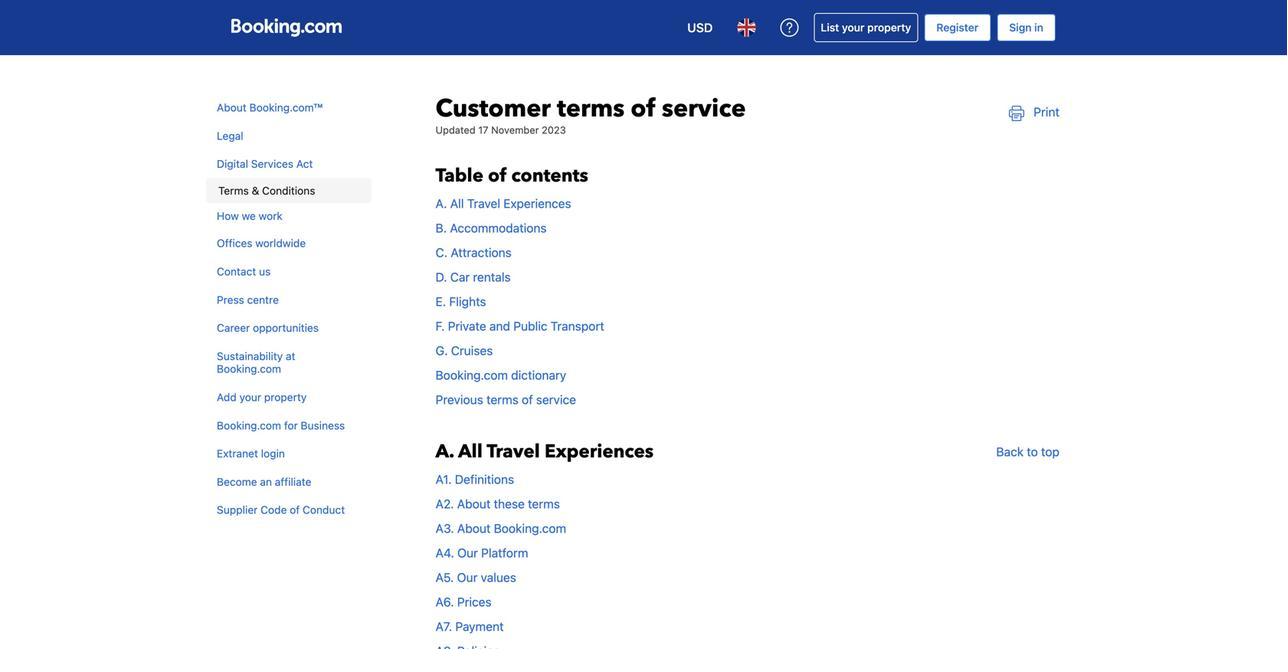 Task type: locate. For each thing, give the bounding box(es) containing it.
property
[[868, 21, 912, 34], [264, 391, 307, 404]]

your right list
[[843, 21, 865, 34]]

these
[[494, 497, 525, 511]]

code
[[261, 504, 287, 516]]

about up a4. our platform
[[457, 521, 491, 536]]

0 vertical spatial a. all travel experiences
[[436, 196, 572, 211]]

1 vertical spatial about
[[457, 497, 491, 511]]

transport
[[551, 319, 605, 334]]

table
[[436, 163, 484, 189]]

booking.com up extranet login at left bottom
[[217, 419, 281, 432]]

how we work
[[217, 210, 283, 222]]

booking.com down sustainability
[[217, 363, 281, 375]]

a2.
[[436, 497, 454, 511]]

1 vertical spatial all
[[458, 439, 483, 465]]

g.
[[436, 344, 448, 358]]

list your property
[[821, 21, 912, 34]]

1 vertical spatial a. all travel experiences
[[436, 439, 654, 465]]

your
[[843, 21, 865, 34], [240, 391, 261, 404]]

f. private and public transport link
[[436, 319, 605, 334]]

about booking.com™
[[217, 101, 323, 114]]

add
[[217, 391, 237, 404]]

and
[[490, 319, 511, 334]]

travel up the 'b. accommodations' link
[[467, 196, 501, 211]]

in
[[1035, 21, 1044, 34]]

terms & conditions link
[[206, 178, 372, 203]]

a7.
[[436, 620, 453, 634]]

&
[[252, 184, 259, 197]]

extranet login link
[[206, 440, 368, 468]]

contact
[[217, 265, 256, 278]]

for
[[284, 419, 298, 432]]

property for add your property
[[264, 391, 307, 404]]

0 vertical spatial about
[[217, 101, 247, 114]]

about up legal
[[217, 101, 247, 114]]

our right a5.
[[457, 570, 478, 585]]

booking.com dictionary link
[[436, 368, 567, 383]]

1 horizontal spatial your
[[843, 21, 865, 34]]

at
[[286, 350, 295, 363]]

booking.com inside booking.com for business link
[[217, 419, 281, 432]]

0 horizontal spatial property
[[264, 391, 307, 404]]

sign
[[1010, 21, 1032, 34]]

rentals
[[473, 270, 511, 284]]

a. all travel experiences
[[436, 196, 572, 211], [436, 439, 654, 465]]

terms for customer
[[557, 92, 625, 125]]

our for a5.
[[457, 570, 478, 585]]

flights
[[450, 294, 486, 309]]

1 vertical spatial a.
[[436, 439, 454, 465]]

worldwide
[[256, 237, 306, 250]]

supplier
[[217, 504, 258, 516]]

0 vertical spatial property
[[868, 21, 912, 34]]

definitions
[[455, 472, 514, 487]]

of inside the customer terms of service updated 17 november 2023
[[631, 92, 656, 125]]

a7. payment
[[436, 620, 504, 634]]

our right a4.
[[458, 546, 478, 560]]

a3. about booking.com link
[[436, 521, 567, 536]]

public
[[514, 319, 548, 334]]

17
[[479, 124, 489, 136]]

2 vertical spatial about
[[457, 521, 491, 536]]

0 vertical spatial terms
[[557, 92, 625, 125]]

service inside the customer terms of service updated 17 november 2023
[[662, 92, 746, 125]]

booking.com for business link
[[206, 412, 368, 440]]

e. flights link
[[436, 294, 486, 309]]

a1. definitions link
[[436, 472, 514, 487]]

1 vertical spatial service
[[536, 393, 577, 407]]

a. all travel experiences up accommodations
[[436, 196, 572, 211]]

all up a1. definitions
[[458, 439, 483, 465]]

b.
[[436, 221, 447, 235]]

list your property link
[[814, 13, 919, 42]]

login
[[261, 447, 285, 460]]

travel up definitions
[[487, 439, 540, 465]]

all down table
[[450, 196, 464, 211]]

2 vertical spatial terms
[[528, 497, 560, 511]]

property right list
[[868, 21, 912, 34]]

booking.com™
[[250, 101, 323, 114]]

1 vertical spatial our
[[457, 570, 478, 585]]

property up booking.com for business link on the left of the page
[[264, 391, 307, 404]]

terms inside the customer terms of service updated 17 november 2023
[[557, 92, 625, 125]]

1 vertical spatial property
[[264, 391, 307, 404]]

our
[[458, 546, 478, 560], [457, 570, 478, 585]]

us
[[259, 265, 271, 278]]

booking.com online hotel reservations image
[[232, 18, 342, 37]]

your for add
[[240, 391, 261, 404]]

digital
[[217, 158, 248, 170]]

navigation
[[206, 94, 372, 524]]

payment
[[456, 620, 504, 634]]

a. up a1.
[[436, 439, 454, 465]]

your right add
[[240, 391, 261, 404]]

0 vertical spatial service
[[662, 92, 746, 125]]

contents
[[512, 163, 589, 189]]

car
[[451, 270, 470, 284]]

0 vertical spatial a.
[[436, 196, 447, 211]]

booking.com inside sustainability at booking.com
[[217, 363, 281, 375]]

a. all travel experiences up these
[[436, 439, 654, 465]]

services
[[251, 158, 294, 170]]

about down a1. definitions link
[[457, 497, 491, 511]]

2023
[[542, 124, 566, 136]]

about for a2.
[[457, 497, 491, 511]]

0 vertical spatial all
[[450, 196, 464, 211]]

booking.com for business
[[217, 419, 345, 432]]

conditions
[[262, 184, 315, 197]]

conduct
[[303, 504, 345, 516]]

1 vertical spatial terms
[[487, 393, 519, 407]]

1 horizontal spatial service
[[662, 92, 746, 125]]

0 vertical spatial your
[[843, 21, 865, 34]]

1 horizontal spatial property
[[868, 21, 912, 34]]

a4.
[[436, 546, 454, 560]]

add your property link
[[206, 383, 368, 412]]

about inside about booking.com™ link
[[217, 101, 247, 114]]

platform
[[481, 546, 529, 560]]

of
[[631, 92, 656, 125], [488, 163, 507, 189], [522, 393, 533, 407], [290, 504, 300, 516]]

offices worldwide link
[[206, 229, 368, 258]]

a. up b.
[[436, 196, 447, 211]]

previous terms of service
[[436, 393, 577, 407]]

sign in
[[1010, 21, 1044, 34]]

1 vertical spatial your
[[240, 391, 261, 404]]

0 horizontal spatial service
[[536, 393, 577, 407]]

0 vertical spatial experiences
[[504, 196, 572, 211]]

customer terms of service updated 17 november 2023
[[436, 92, 746, 136]]

service for previous
[[536, 393, 577, 407]]

service
[[662, 92, 746, 125], [536, 393, 577, 407]]

become an affiliate link
[[206, 468, 368, 496]]

november
[[491, 124, 539, 136]]

about
[[217, 101, 247, 114], [457, 497, 491, 511], [457, 521, 491, 536]]

sign in link
[[998, 14, 1056, 41]]

of for customer
[[631, 92, 656, 125]]

b. accommodations
[[436, 221, 547, 235]]

updated
[[436, 124, 476, 136]]

service for customer
[[662, 92, 746, 125]]

g. cruises
[[436, 344, 493, 358]]

0 vertical spatial our
[[458, 546, 478, 560]]

1 a. all travel experiences from the top
[[436, 196, 572, 211]]

digital services act link
[[206, 150, 368, 178]]

0 horizontal spatial your
[[240, 391, 261, 404]]

back to top button
[[988, 434, 1069, 470]]

supplier code of conduct link
[[206, 496, 368, 524]]

terms
[[557, 92, 625, 125], [487, 393, 519, 407], [528, 497, 560, 511]]



Task type: describe. For each thing, give the bounding box(es) containing it.
press centre
[[217, 293, 279, 306]]

a4. our platform link
[[436, 546, 529, 560]]

add your property
[[217, 391, 307, 404]]

values
[[481, 570, 517, 585]]

back to top
[[997, 445, 1060, 459]]

a7. payment link
[[436, 620, 504, 634]]

list
[[821, 21, 840, 34]]

about booking.com™ link
[[206, 94, 368, 122]]

legal
[[217, 129, 244, 142]]

cruises
[[451, 344, 493, 358]]

work
[[259, 210, 283, 222]]

career opportunities
[[217, 322, 319, 334]]

our for a4.
[[458, 546, 478, 560]]

register link
[[925, 14, 991, 41]]

b. accommodations link
[[436, 221, 547, 235]]

terms & conditions
[[218, 184, 315, 197]]

a3. about booking.com
[[436, 521, 567, 536]]

business
[[301, 419, 345, 432]]

property for list your property
[[868, 21, 912, 34]]

press centre link
[[206, 286, 368, 314]]

attractions
[[451, 245, 512, 260]]

a1.
[[436, 472, 452, 487]]

a1. definitions
[[436, 472, 514, 487]]

booking.com down cruises
[[436, 368, 508, 383]]

register
[[937, 21, 979, 34]]

legal link
[[206, 122, 368, 150]]

d. car rentals link
[[436, 270, 511, 284]]

about for a3.
[[457, 521, 491, 536]]

of for previous
[[522, 393, 533, 407]]

a5. our values link
[[436, 570, 517, 585]]

a. all travel experiences link
[[436, 196, 572, 211]]

e. flights
[[436, 294, 486, 309]]

become an affiliate
[[217, 476, 312, 488]]

2 a. all travel experiences from the top
[[436, 439, 654, 465]]

digital services act
[[217, 158, 313, 170]]

d.
[[436, 270, 447, 284]]

a2. about these terms link
[[436, 497, 560, 511]]

contact us
[[217, 265, 271, 278]]

c.
[[436, 245, 448, 260]]

g. cruises link
[[436, 344, 493, 358]]

usd
[[688, 20, 713, 35]]

a4. our platform
[[436, 546, 529, 560]]

career opportunities link
[[206, 314, 368, 342]]

a6.
[[436, 595, 454, 610]]

0 vertical spatial travel
[[467, 196, 501, 211]]

f. private and public transport
[[436, 319, 605, 334]]

extranet
[[217, 447, 258, 460]]

a6. prices link
[[436, 595, 492, 610]]

centre
[[247, 293, 279, 306]]

previous terms of service link
[[436, 393, 577, 407]]

a6. prices
[[436, 595, 492, 610]]

become
[[217, 476, 257, 488]]

c. attractions
[[436, 245, 512, 260]]

how we work link
[[206, 203, 368, 229]]

1 vertical spatial travel
[[487, 439, 540, 465]]

career
[[217, 322, 250, 334]]

a3.
[[436, 521, 454, 536]]

accommodations
[[450, 221, 547, 235]]

supplier code of conduct
[[217, 504, 345, 516]]

booking.com dictionary
[[436, 368, 567, 383]]

offices
[[217, 237, 253, 250]]

your for list
[[843, 21, 865, 34]]

prices
[[457, 595, 492, 610]]

customer
[[436, 92, 551, 125]]

terms
[[218, 184, 249, 197]]

terms for previous
[[487, 393, 519, 407]]

2 a. from the top
[[436, 439, 454, 465]]

sustainability at booking.com
[[217, 350, 295, 375]]

usd button
[[679, 9, 722, 46]]

to
[[1028, 445, 1039, 459]]

1 a. from the top
[[436, 196, 447, 211]]

contact us link
[[206, 258, 368, 286]]

affiliate
[[275, 476, 312, 488]]

dictionary
[[511, 368, 567, 383]]

print
[[1034, 105, 1060, 119]]

opportunities
[[253, 322, 319, 334]]

sustainability
[[217, 350, 283, 363]]

print button
[[1001, 94, 1069, 130]]

1 vertical spatial experiences
[[545, 439, 654, 465]]

of for supplier
[[290, 504, 300, 516]]

booking.com down these
[[494, 521, 567, 536]]

sustainability at booking.com link
[[206, 342, 368, 383]]

navigation containing about booking.com™
[[206, 94, 372, 524]]



Task type: vqa. For each thing, say whether or not it's contained in the screenshot.
service to the right
yes



